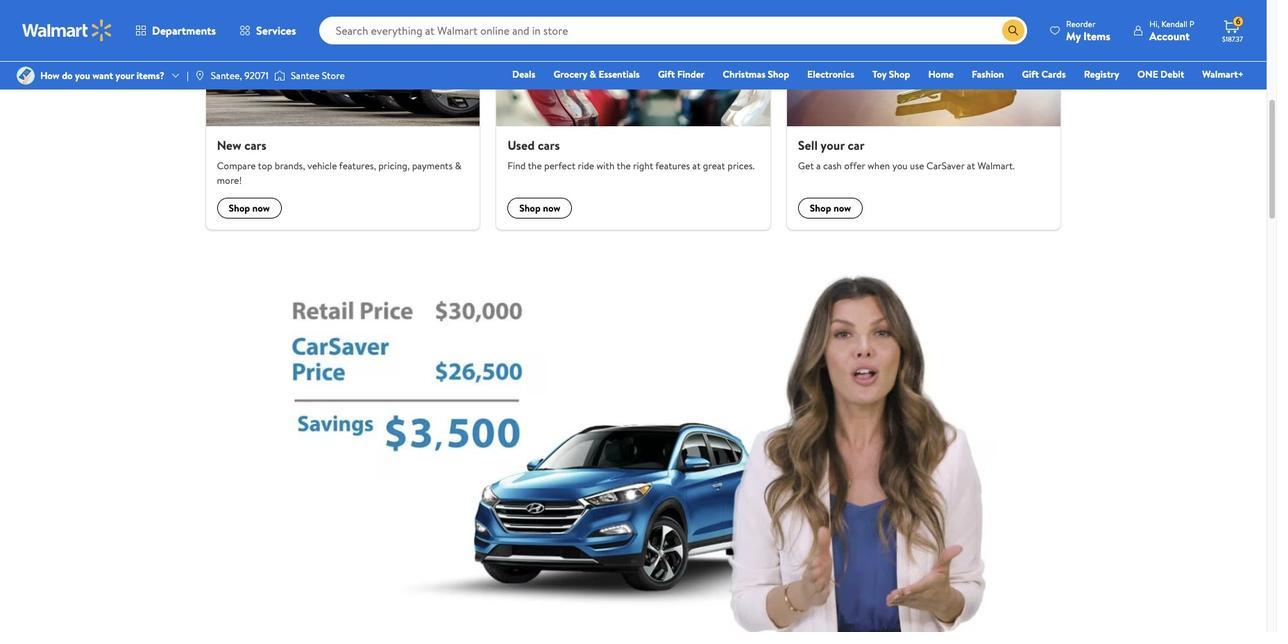 Task type: vqa. For each thing, say whether or not it's contained in the screenshot.
Walmart.
yes



Task type: describe. For each thing, give the bounding box(es) containing it.
now for find
[[543, 201, 561, 215]]

fashion link
[[966, 67, 1011, 82]]

list containing new cars
[[198, 0, 1070, 230]]

toy shop link
[[867, 67, 917, 82]]

reorder
[[1067, 18, 1096, 30]]

walmart+
[[1203, 67, 1245, 81]]

p
[[1190, 18, 1195, 30]]

one debit link
[[1132, 67, 1191, 82]]

santee
[[291, 69, 320, 83]]

registry
[[1085, 67, 1120, 81]]

carsaver
[[927, 159, 965, 173]]

payments
[[412, 159, 453, 173]]

hi,
[[1150, 18, 1160, 30]]

walmart+ link
[[1197, 67, 1251, 82]]

deals
[[513, 67, 536, 81]]

how do you want your items?
[[40, 69, 165, 83]]

essentials
[[599, 67, 640, 81]]

grocery
[[554, 67, 588, 81]]

when
[[868, 159, 891, 173]]

christmas
[[723, 67, 766, 81]]

christmas shop
[[723, 67, 790, 81]]

shop now for car
[[810, 201, 852, 215]]

gift for gift finder
[[658, 67, 675, 81]]

right
[[633, 159, 654, 173]]

& inside new cars compare top brands, vehicle features, pricing, payments & more!
[[455, 159, 462, 173]]

with
[[597, 159, 615, 173]]

store
[[322, 69, 345, 83]]

new
[[217, 136, 242, 154]]

do
[[62, 69, 73, 83]]

debit
[[1161, 67, 1185, 81]]

grocery & essentials link
[[548, 67, 647, 82]]

gift cards link
[[1016, 67, 1073, 82]]

services
[[256, 23, 296, 38]]

want
[[93, 69, 113, 83]]

0 vertical spatial your
[[116, 69, 134, 83]]

use
[[911, 159, 925, 173]]

shop for new cars
[[229, 201, 250, 215]]

compare
[[217, 159, 256, 173]]

shop inside 'link'
[[889, 67, 911, 81]]

1 the from the left
[[528, 159, 542, 173]]

gift finder link
[[652, 67, 711, 82]]

offer
[[845, 159, 866, 173]]

gift for gift cards
[[1023, 67, 1040, 81]]

toy shop
[[873, 67, 911, 81]]

now for car
[[834, 201, 852, 215]]

shop now for compare
[[229, 201, 270, 215]]

one debit
[[1138, 67, 1185, 81]]

sell
[[799, 136, 818, 154]]

6 $187.37
[[1223, 15, 1244, 44]]

brands,
[[275, 159, 305, 173]]

used cars find the perfect ride with the right features at great prices.
[[508, 136, 755, 173]]

home link
[[923, 67, 961, 82]]

items
[[1084, 28, 1111, 43]]

shop for used cars
[[520, 201, 541, 215]]

top
[[258, 159, 273, 173]]

Search search field
[[319, 17, 1028, 44]]

gift finder
[[658, 67, 705, 81]]

you inside 'sell your car get a cash offer when you use carsaver at walmart.'
[[893, 159, 908, 173]]

grocery & essentials
[[554, 67, 640, 81]]

your inside 'sell your car get a cash offer when you use carsaver at walmart.'
[[821, 136, 845, 154]]

$187.37
[[1223, 34, 1244, 44]]

6
[[1237, 15, 1241, 27]]

vehicle
[[308, 159, 337, 173]]

fashion
[[972, 67, 1005, 81]]

services button
[[228, 14, 308, 47]]

kendall
[[1162, 18, 1188, 30]]

christmas shop link
[[717, 67, 796, 82]]

cash
[[824, 159, 842, 173]]

shop for sell your car
[[810, 201, 832, 215]]

hi, kendall p account
[[1150, 18, 1195, 43]]

deals link
[[506, 67, 542, 82]]

departments button
[[124, 14, 228, 47]]

 image for santee store
[[274, 69, 285, 83]]

ride
[[578, 159, 595, 173]]

pricing,
[[379, 159, 410, 173]]

walmart.
[[978, 159, 1015, 173]]



Task type: locate. For each thing, give the bounding box(es) containing it.
 image
[[194, 70, 205, 81]]

1 horizontal spatial your
[[821, 136, 845, 154]]

2 cars from the left
[[538, 136, 560, 154]]

shop now inside sell your car list item
[[810, 201, 852, 215]]

0 vertical spatial you
[[75, 69, 90, 83]]

more!
[[217, 174, 242, 188]]

at inside used cars find the perfect ride with the right features at great prices.
[[693, 159, 701, 173]]

3 shop now from the left
[[810, 201, 852, 215]]

a
[[817, 159, 821, 173]]

one
[[1138, 67, 1159, 81]]

at left great
[[693, 159, 701, 173]]

cards
[[1042, 67, 1067, 81]]

the
[[528, 159, 542, 173], [617, 159, 631, 173]]

at inside 'sell your car get a cash offer when you use carsaver at walmart.'
[[968, 159, 976, 173]]

santee,
[[211, 69, 242, 83]]

perfect
[[545, 159, 576, 173]]

sell your car get a cash offer when you use carsaver at walmart.
[[799, 136, 1015, 173]]

shop down the more!
[[229, 201, 250, 215]]

your
[[116, 69, 134, 83], [821, 136, 845, 154]]

0 horizontal spatial at
[[693, 159, 701, 173]]

& inside grocery & essentials link
[[590, 67, 597, 81]]

now down top on the top of page
[[253, 201, 270, 215]]

features,
[[339, 159, 376, 173]]

0 horizontal spatial you
[[75, 69, 90, 83]]

santee, 92071
[[211, 69, 269, 83]]

&
[[590, 67, 597, 81], [455, 159, 462, 173]]

0 horizontal spatial your
[[116, 69, 134, 83]]

you right do
[[75, 69, 90, 83]]

used
[[508, 136, 535, 154]]

now down perfect
[[543, 201, 561, 215]]

2 horizontal spatial now
[[834, 201, 852, 215]]

2 the from the left
[[617, 159, 631, 173]]

0 horizontal spatial now
[[253, 201, 270, 215]]

shop inside used cars list item
[[520, 201, 541, 215]]

cars up top on the top of page
[[245, 136, 267, 154]]

 image
[[17, 67, 35, 85], [274, 69, 285, 83]]

cars for used cars
[[538, 136, 560, 154]]

the right find
[[528, 159, 542, 173]]

shop now for find
[[520, 201, 561, 215]]

1 horizontal spatial the
[[617, 159, 631, 173]]

gift
[[658, 67, 675, 81], [1023, 67, 1040, 81]]

cars
[[245, 136, 267, 154], [538, 136, 560, 154]]

92071
[[245, 69, 269, 83]]

search icon image
[[1008, 25, 1020, 36]]

prices.
[[728, 159, 755, 173]]

shop now down cash
[[810, 201, 852, 215]]

used cars list item
[[488, 0, 779, 230]]

get
[[799, 159, 815, 173]]

now inside sell your car list item
[[834, 201, 852, 215]]

home
[[929, 67, 954, 81]]

now
[[253, 201, 270, 215], [543, 201, 561, 215], [834, 201, 852, 215]]

1 gift from the left
[[658, 67, 675, 81]]

finder
[[678, 67, 705, 81]]

new cars list item
[[198, 0, 488, 230]]

& right payments
[[455, 159, 462, 173]]

1 at from the left
[[693, 159, 701, 173]]

santee store
[[291, 69, 345, 83]]

1 horizontal spatial now
[[543, 201, 561, 215]]

car
[[848, 136, 865, 154]]

shop down find
[[520, 201, 541, 215]]

cars for new cars
[[245, 136, 267, 154]]

registry link
[[1078, 67, 1126, 82]]

 image left how at the top left
[[17, 67, 35, 85]]

0 horizontal spatial the
[[528, 159, 542, 173]]

shop inside new cars list item
[[229, 201, 250, 215]]

gift left cards
[[1023, 67, 1040, 81]]

at left walmart.
[[968, 159, 976, 173]]

0 horizontal spatial  image
[[17, 67, 35, 85]]

0 horizontal spatial cars
[[245, 136, 267, 154]]

now down cash
[[834, 201, 852, 215]]

now for compare
[[253, 201, 270, 215]]

2 shop now from the left
[[520, 201, 561, 215]]

& right grocery
[[590, 67, 597, 81]]

my
[[1067, 28, 1082, 43]]

shop now inside new cars list item
[[229, 201, 270, 215]]

Walmart Site-Wide search field
[[319, 17, 1028, 44]]

3 now from the left
[[834, 201, 852, 215]]

departments
[[152, 23, 216, 38]]

features
[[656, 159, 690, 173]]

your up cash
[[821, 136, 845, 154]]

0 horizontal spatial gift
[[658, 67, 675, 81]]

1 vertical spatial you
[[893, 159, 908, 173]]

1 horizontal spatial at
[[968, 159, 976, 173]]

shop now inside used cars list item
[[520, 201, 561, 215]]

1 shop now from the left
[[229, 201, 270, 215]]

electronics
[[808, 67, 855, 81]]

1 vertical spatial your
[[821, 136, 845, 154]]

cars inside new cars compare top brands, vehicle features, pricing, payments & more!
[[245, 136, 267, 154]]

2 now from the left
[[543, 201, 561, 215]]

your right want
[[116, 69, 134, 83]]

you
[[75, 69, 90, 83], [893, 159, 908, 173]]

list
[[198, 0, 1070, 230]]

shop right christmas
[[768, 67, 790, 81]]

1 vertical spatial &
[[455, 159, 462, 173]]

0 vertical spatial &
[[590, 67, 597, 81]]

cars up perfect
[[538, 136, 560, 154]]

2 at from the left
[[968, 159, 976, 173]]

shop right toy
[[889, 67, 911, 81]]

shop now
[[229, 201, 270, 215], [520, 201, 561, 215], [810, 201, 852, 215]]

1 horizontal spatial shop now
[[520, 201, 561, 215]]

 image for how do you want your items?
[[17, 67, 35, 85]]

reorder my items
[[1067, 18, 1111, 43]]

gift left finder
[[658, 67, 675, 81]]

new cars compare top brands, vehicle features, pricing, payments & more!
[[217, 136, 462, 188]]

2 gift from the left
[[1023, 67, 1040, 81]]

|
[[187, 69, 189, 83]]

great
[[703, 159, 726, 173]]

1 horizontal spatial cars
[[538, 136, 560, 154]]

 image right '92071' in the left of the page
[[274, 69, 285, 83]]

find
[[508, 159, 526, 173]]

the right with
[[617, 159, 631, 173]]

walmart image
[[22, 19, 113, 42]]

1 cars from the left
[[245, 136, 267, 154]]

1 horizontal spatial gift
[[1023, 67, 1040, 81]]

now inside used cars list item
[[543, 201, 561, 215]]

you left use
[[893, 159, 908, 173]]

cars inside used cars find the perfect ride with the right features at great prices.
[[538, 136, 560, 154]]

items?
[[137, 69, 165, 83]]

1 horizontal spatial &
[[590, 67, 597, 81]]

shop now down perfect
[[520, 201, 561, 215]]

how
[[40, 69, 60, 83]]

gift cards
[[1023, 67, 1067, 81]]

2 horizontal spatial shop now
[[810, 201, 852, 215]]

1 horizontal spatial  image
[[274, 69, 285, 83]]

at
[[693, 159, 701, 173], [968, 159, 976, 173]]

0 horizontal spatial &
[[455, 159, 462, 173]]

shop down a
[[810, 201, 832, 215]]

1 now from the left
[[253, 201, 270, 215]]

electronics link
[[802, 67, 861, 82]]

shop inside sell your car list item
[[810, 201, 832, 215]]

toy
[[873, 67, 887, 81]]

shop
[[768, 67, 790, 81], [889, 67, 911, 81], [229, 201, 250, 215], [520, 201, 541, 215], [810, 201, 832, 215]]

account
[[1150, 28, 1191, 43]]

shop now down the more!
[[229, 201, 270, 215]]

1 horizontal spatial you
[[893, 159, 908, 173]]

0 horizontal spatial shop now
[[229, 201, 270, 215]]

now inside new cars list item
[[253, 201, 270, 215]]

sell your car list item
[[779, 0, 1070, 230]]



